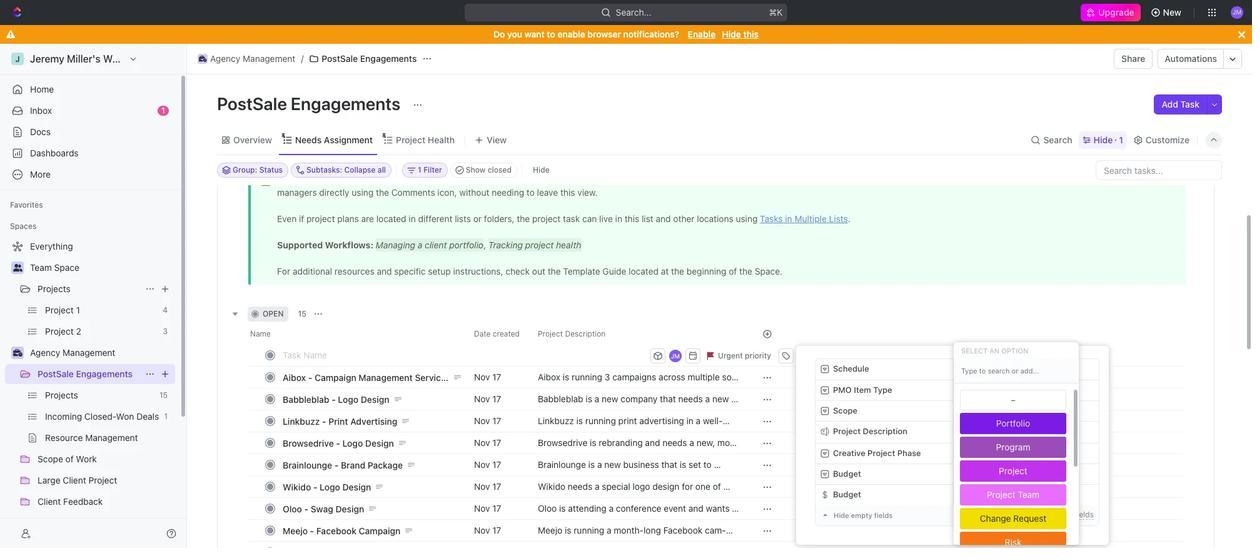 Task type: vqa. For each thing, say whether or not it's contained in the screenshot.
Wifi icon
no



Task type: locate. For each thing, give the bounding box(es) containing it.
wikido inside 'link'
[[283, 482, 311, 492]]

change request
[[981, 513, 1047, 524]]

agency management right business time icon
[[30, 347, 115, 358]]

-
[[308, 372, 313, 383], [332, 394, 336, 405], [322, 416, 326, 427], [336, 438, 340, 448], [335, 460, 339, 470], [314, 482, 318, 492], [305, 504, 309, 514], [310, 525, 314, 536]]

project inside project health 'link'
[[396, 134, 426, 145]]

linkbuzz down babbleblab on the bottom of page
[[283, 416, 320, 427]]

- for aibox
[[308, 372, 313, 383]]

- inside linkbuzz - print advertising link
[[322, 416, 326, 427]]

1 horizontal spatial campaign
[[359, 525, 401, 536]]

sub-
[[559, 493, 578, 503]]

0 vertical spatial postsale engagements
[[322, 53, 417, 64]]

project left health
[[396, 134, 426, 145]]

0 vertical spatial campaign
[[315, 372, 357, 383]]

wikido - logo design
[[283, 482, 371, 492]]

edit
[[1060, 510, 1073, 519]]

value not set element down select at bottom right
[[959, 384, 977, 397]]

browsedrive for browsedrive - logo design
[[283, 438, 334, 448]]

–
[[966, 385, 970, 395], [1012, 395, 1016, 405], [961, 427, 965, 437]]

program
[[997, 442, 1031, 452]]

team up '+'
[[1019, 489, 1040, 500]]

agency management
[[210, 53, 296, 64], [30, 347, 115, 358]]

fields right empty
[[875, 511, 893, 519]]

0 horizontal spatial agency management
[[30, 347, 115, 358]]

0 horizontal spatial campaign
[[315, 372, 357, 383]]

save button
[[865, 348, 903, 363]]

wikido
[[538, 481, 566, 492], [283, 482, 311, 492]]

- inside browsedrive - logo design link
[[336, 438, 340, 448]]

project for health
[[396, 134, 426, 145]]

their
[[538, 493, 557, 503]]

wikido up 'oloo'
[[283, 482, 311, 492]]

sidebar navigation
[[0, 44, 187, 548]]

- inside wikido - logo design 'link'
[[314, 482, 318, 492]]

an
[[990, 346, 1000, 355]]

0 horizontal spatial postsale engagements link
[[38, 364, 140, 384]]

- down print
[[336, 438, 340, 448]]

hide
[[722, 29, 742, 39], [1094, 134, 1114, 145], [533, 165, 550, 175], [834, 511, 850, 519]]

meejo - facebook campaign link
[[280, 522, 464, 540]]

postsale engagements link
[[306, 51, 420, 66], [38, 364, 140, 384]]

design up advertising
[[361, 394, 390, 405]]

- for oloo
[[305, 504, 309, 514]]

1 horizontal spatial browsedrive
[[538, 437, 588, 448]]

1 inside the sidebar navigation
[[162, 106, 165, 115]]

0 vertical spatial postsale
[[322, 53, 358, 64]]

add right '+'
[[1034, 510, 1048, 519]]

0 vertical spatial add
[[1163, 99, 1179, 110]]

agency management inside tree
[[30, 347, 115, 358]]

a up brands. at the bottom
[[595, 481, 600, 492]]

- up swag
[[314, 482, 318, 492]]

design down brand
[[343, 482, 371, 492]]

1 horizontal spatial fields
[[1075, 510, 1095, 519]]

browsedrive inside browsedrive is rebranding and needs a new, mod ern logo.
[[538, 437, 588, 448]]

0 horizontal spatial management
[[63, 347, 115, 358]]

project up change
[[988, 489, 1016, 500]]

logo
[[633, 481, 651, 492]]

linkbuzz up known
[[538, 416, 574, 426]]

- left brand
[[335, 460, 339, 470]]

agency management left /
[[210, 53, 296, 64]]

- up print
[[332, 394, 336, 405]]

rebranding
[[599, 437, 643, 448]]

0 horizontal spatial agency
[[30, 347, 60, 358]]

2 horizontal spatial needs
[[663, 437, 688, 448]]

campaign down oloo - swag design link
[[359, 525, 401, 536]]

0 horizontal spatial team
[[30, 262, 52, 273]]

0 horizontal spatial is
[[577, 416, 583, 426]]

- inside oloo - swag design link
[[305, 504, 309, 514]]

- inside the aibox - campaign management services link
[[308, 372, 313, 383]]

agency right business time image
[[210, 53, 240, 64]]

meejo
[[283, 525, 308, 536]]

1 vertical spatial campaign
[[359, 525, 401, 536]]

is
[[577, 416, 583, 426], [590, 437, 597, 448]]

design for babbleblab - logo design
[[361, 394, 390, 405]]

– for – dropdown button
[[966, 385, 970, 395]]

- left print
[[322, 416, 326, 427]]

engagements
[[360, 53, 417, 64], [291, 93, 401, 114], [76, 369, 133, 379]]

1 horizontal spatial management
[[243, 53, 296, 64]]

wikido inside wikido needs a special logo design for one of their sub-brands.
[[538, 481, 566, 492]]

- inside meejo - facebook campaign 'link'
[[310, 525, 314, 536]]

add
[[1163, 99, 1179, 110], [1034, 510, 1048, 519]]

+ add or edit fields
[[1027, 510, 1095, 519]]

favorites button
[[5, 198, 48, 213]]

a left new,
[[690, 437, 695, 448]]

0 horizontal spatial and
[[608, 427, 623, 438]]

- for brainlounge
[[335, 460, 339, 470]]

team
[[30, 262, 52, 273], [1019, 489, 1040, 500]]

2 vertical spatial engagements
[[76, 369, 133, 379]]

value not set element
[[959, 384, 977, 397], [961, 390, 1067, 411]]

content
[[653, 427, 684, 438]]

0 horizontal spatial needs
[[568, 481, 593, 492]]

– down select at bottom right
[[966, 385, 970, 395]]

2 vertical spatial logo
[[320, 482, 340, 492]]

brand
[[341, 460, 366, 470]]

1 horizontal spatial linkbuzz
[[538, 416, 574, 426]]

browsedrive up brainlounge
[[283, 438, 334, 448]]

needs inside wikido needs a special logo design for one of their sub-brands.
[[568, 481, 593, 492]]

browsedrive - logo design link
[[280, 434, 464, 452]]

brainlounge - brand package
[[283, 460, 403, 470]]

1 horizontal spatial add
[[1163, 99, 1179, 110]]

0 horizontal spatial agency management link
[[30, 343, 173, 363]]

services
[[415, 372, 451, 383]]

- right 'oloo'
[[305, 504, 309, 514]]

linkbuzz inside linkbuzz is running print advertising in a well- known magazine and needs content creation.
[[538, 416, 574, 426]]

add inside add task button
[[1163, 99, 1179, 110]]

1 horizontal spatial –
[[966, 385, 970, 395]]

upgrade
[[1099, 7, 1135, 18]]

0 horizontal spatial a
[[595, 481, 600, 492]]

enable
[[688, 29, 716, 39]]

wikido for wikido - logo design
[[283, 482, 311, 492]]

0 vertical spatial agency management link
[[195, 51, 299, 66]]

to
[[547, 29, 556, 39]]

0 horizontal spatial postsale
[[38, 369, 74, 379]]

- inside babbleblab - logo design link
[[332, 394, 336, 405]]

agency right business time icon
[[30, 347, 60, 358]]

is down running at the bottom left of the page
[[590, 437, 597, 448]]

team space link
[[30, 258, 173, 278]]

2 horizontal spatial –
[[1012, 395, 1016, 405]]

1 horizontal spatial a
[[690, 437, 695, 448]]

browsedrive
[[538, 437, 588, 448], [283, 438, 334, 448]]

2 vertical spatial postsale engagements
[[38, 369, 133, 379]]

design
[[361, 394, 390, 405], [365, 438, 394, 448], [343, 482, 371, 492], [336, 504, 365, 514]]

1 horizontal spatial agency management
[[210, 53, 296, 64]]

dashboards
[[30, 148, 79, 158]]

logo inside 'link'
[[320, 482, 340, 492]]

mod
[[718, 437, 740, 448]]

1 vertical spatial 1
[[1120, 134, 1124, 145]]

fields
[[1075, 510, 1095, 519], [875, 511, 893, 519]]

share button
[[1115, 49, 1154, 69]]

needs assignment
[[295, 134, 373, 145]]

browsedrive up logo.
[[538, 437, 588, 448]]

1 vertical spatial is
[[590, 437, 597, 448]]

project up project team
[[1000, 466, 1028, 476]]

aibox - campaign management services
[[283, 372, 451, 383]]

0 horizontal spatial wikido
[[283, 482, 311, 492]]

add task
[[1163, 99, 1200, 110]]

logo up linkbuzz - print advertising
[[338, 394, 359, 405]]

needs up sub-
[[568, 481, 593, 492]]

1 vertical spatial postsale
[[217, 93, 287, 114]]

is inside browsedrive is rebranding and needs a new, mod ern logo.
[[590, 437, 597, 448]]

0 vertical spatial a
[[696, 416, 701, 426]]

logo up brand
[[343, 438, 363, 448]]

1 vertical spatial postsale engagements
[[217, 93, 405, 114]]

0 vertical spatial 1
[[162, 106, 165, 115]]

cancel
[[833, 351, 858, 360]]

1 horizontal spatial is
[[590, 437, 597, 448]]

babbleblab
[[283, 394, 330, 405]]

search
[[1044, 134, 1073, 145]]

postsale engagements
[[322, 53, 417, 64], [217, 93, 405, 114], [38, 369, 133, 379]]

0 horizontal spatial browsedrive
[[283, 438, 334, 448]]

- right aibox
[[308, 372, 313, 383]]

- inside brainlounge - brand package 'link'
[[335, 460, 339, 470]]

home
[[30, 84, 54, 95]]

- right meejo
[[310, 525, 314, 536]]

- for wikido
[[314, 482, 318, 492]]

design inside 'link'
[[343, 482, 371, 492]]

browsedrive - logo design
[[283, 438, 394, 448]]

facebook
[[317, 525, 357, 536]]

hide inside 'hide' button
[[533, 165, 550, 175]]

linkbuzz is running print advertising in a well- known magazine and needs content creation. button
[[531, 410, 748, 438]]

1 horizontal spatial wikido
[[538, 481, 566, 492]]

1 vertical spatial agency management
[[30, 347, 115, 358]]

1 horizontal spatial needs
[[626, 427, 650, 438]]

is up magazine
[[577, 416, 583, 426]]

1 vertical spatial a
[[690, 437, 695, 448]]

tree
[[5, 237, 175, 548]]

/
[[301, 53, 304, 64]]

0 vertical spatial project
[[396, 134, 426, 145]]

and inside browsedrive is rebranding and needs a new, mod ern logo.
[[646, 437, 661, 448]]

and down print
[[608, 427, 623, 438]]

team right user group icon
[[30, 262, 52, 273]]

– up portfolio
[[1012, 395, 1016, 405]]

- for browsedrive
[[336, 438, 340, 448]]

15
[[298, 309, 307, 319]]

management inside tree
[[63, 347, 115, 358]]

project
[[396, 134, 426, 145], [1000, 466, 1028, 476], [988, 489, 1016, 500]]

do
[[494, 29, 505, 39]]

a right in
[[696, 416, 701, 426]]

1 vertical spatial postsale engagements link
[[38, 364, 140, 384]]

– for – button
[[961, 427, 965, 437]]

design
[[653, 481, 680, 492]]

0 vertical spatial agency
[[210, 53, 240, 64]]

campaign up babbleblab - logo design
[[315, 372, 357, 383]]

value not set element inside custom fields element
[[959, 384, 977, 397]]

and down advertising
[[646, 437, 661, 448]]

known
[[538, 427, 565, 438]]

favorites
[[10, 200, 43, 210]]

– inside button
[[961, 427, 965, 437]]

2 vertical spatial project
[[988, 489, 1016, 500]]

2 horizontal spatial a
[[696, 416, 701, 426]]

design for oloo - swag design
[[336, 504, 365, 514]]

1 horizontal spatial team
[[1019, 489, 1040, 500]]

fields right the edit
[[1075, 510, 1095, 519]]

- for linkbuzz
[[322, 416, 326, 427]]

design down advertising
[[365, 438, 394, 448]]

value not set element up portfolio
[[961, 390, 1067, 411]]

oloo - swag design link
[[280, 500, 464, 518]]

health
[[428, 134, 455, 145]]

is for running
[[577, 416, 583, 426]]

0 vertical spatial logo
[[338, 394, 359, 405]]

hide for hide
[[533, 165, 550, 175]]

customize
[[1146, 134, 1190, 145]]

needs inside linkbuzz is running print advertising in a well- known magazine and needs content creation.
[[626, 427, 650, 438]]

projects
[[38, 284, 71, 294]]

logo
[[338, 394, 359, 405], [343, 438, 363, 448], [320, 482, 340, 492]]

needs down print
[[626, 427, 650, 438]]

– inside dropdown button
[[966, 385, 970, 395]]

linkbuzz is running print advertising in a well- known magazine and needs content creation.
[[538, 416, 723, 438]]

1 vertical spatial management
[[63, 347, 115, 358]]

- for meejo
[[310, 525, 314, 536]]

0 vertical spatial is
[[577, 416, 583, 426]]

needs down advertising
[[663, 437, 688, 448]]

design for wikido - logo design
[[343, 482, 371, 492]]

1
[[162, 106, 165, 115], [1120, 134, 1124, 145]]

0 horizontal spatial linkbuzz
[[283, 416, 320, 427]]

2 vertical spatial postsale
[[38, 369, 74, 379]]

tree inside the sidebar navigation
[[5, 237, 175, 548]]

for
[[682, 481, 694, 492]]

2 horizontal spatial management
[[359, 372, 413, 383]]

2 vertical spatial a
[[595, 481, 600, 492]]

request
[[1014, 513, 1047, 524]]

hide empty fields
[[834, 511, 893, 519]]

agency management link
[[195, 51, 299, 66], [30, 343, 173, 363]]

0 vertical spatial team
[[30, 262, 52, 273]]

1 vertical spatial agency
[[30, 347, 60, 358]]

add left task
[[1163, 99, 1179, 110]]

inbox
[[30, 105, 52, 116]]

2 horizontal spatial postsale
[[322, 53, 358, 64]]

– down – dropdown button
[[961, 427, 965, 437]]

and
[[608, 427, 623, 438], [646, 437, 661, 448]]

0 vertical spatial postsale engagements link
[[306, 51, 420, 66]]

browsedrive for browsedrive is rebranding and needs a new, mod ern logo.
[[538, 437, 588, 448]]

needs inside browsedrive is rebranding and needs a new, mod ern logo.
[[663, 437, 688, 448]]

project health
[[396, 134, 455, 145]]

1 vertical spatial add
[[1034, 510, 1048, 519]]

tree containing team space
[[5, 237, 175, 548]]

1 horizontal spatial and
[[646, 437, 661, 448]]

0 horizontal spatial –
[[961, 427, 965, 437]]

logo for browsedrive
[[343, 438, 363, 448]]

hide for hide empty fields
[[834, 511, 850, 519]]

logo up the "oloo - swag design"
[[320, 482, 340, 492]]

hide inside custom fields element
[[834, 511, 850, 519]]

portfolio option
[[954, 412, 1073, 436]]

0 horizontal spatial 1
[[162, 106, 165, 115]]

babbleblab - logo design
[[283, 394, 390, 405]]

and inside linkbuzz is running print advertising in a well- known magazine and needs content creation.
[[608, 427, 623, 438]]

1 vertical spatial logo
[[343, 438, 363, 448]]

brainlounge
[[283, 460, 332, 470]]

0 horizontal spatial add
[[1034, 510, 1048, 519]]

Task Name text field
[[283, 345, 648, 365]]

2 vertical spatial management
[[359, 372, 413, 383]]

0 vertical spatial agency management
[[210, 53, 296, 64]]

wikido up their
[[538, 481, 566, 492]]

is inside linkbuzz is running print advertising in a well- known magazine and needs content creation.
[[577, 416, 583, 426]]

search button
[[1028, 131, 1077, 149]]

home link
[[5, 79, 175, 100]]

design up meejo - facebook campaign
[[336, 504, 365, 514]]



Task type: describe. For each thing, give the bounding box(es) containing it.
task
[[1181, 99, 1200, 110]]

a inside wikido needs a special logo design for one of their sub-brands.
[[595, 481, 600, 492]]

business time image
[[199, 56, 207, 62]]

Set value for Budget Custom Field text field
[[954, 485, 1100, 505]]

of
[[713, 481, 721, 492]]

docs
[[30, 126, 51, 137]]

browser
[[588, 29, 621, 39]]

browsedrive is rebranding and needs a new, mod ern logo. button
[[531, 432, 748, 459]]

linkbuzz for linkbuzz - print advertising
[[283, 416, 320, 427]]

print
[[329, 416, 348, 427]]

automations
[[1166, 53, 1218, 64]]

user group image
[[13, 264, 22, 272]]

wikido for wikido needs a special logo design for one of their sub-brands.
[[538, 481, 566, 492]]

want
[[525, 29, 545, 39]]

creation.
[[686, 427, 721, 438]]

open
[[263, 309, 284, 319]]

linkbuzz - print advertising link
[[280, 412, 464, 430]]

save
[[870, 351, 888, 360]]

package
[[368, 460, 403, 470]]

spaces
[[10, 222, 37, 231]]

1 vertical spatial engagements
[[291, 93, 401, 114]]

notifications?
[[624, 29, 680, 39]]

needs assignment link
[[293, 131, 373, 149]]

oloo - swag design
[[283, 504, 365, 514]]

babbleblab - logo design link
[[280, 390, 464, 408]]

0 vertical spatial management
[[243, 53, 296, 64]]

hide 1
[[1094, 134, 1124, 145]]

enable
[[558, 29, 586, 39]]

linkbuzz - print advertising
[[283, 416, 398, 427]]

logo.
[[554, 449, 574, 459]]

1 horizontal spatial postsale
[[217, 93, 287, 114]]

– button
[[954, 422, 1100, 443]]

– button
[[954, 384, 982, 397]]

a inside browsedrive is rebranding and needs a new, mod ern logo.
[[690, 437, 695, 448]]

ern
[[538, 449, 552, 459]]

design for browsedrive - logo design
[[365, 438, 394, 448]]

one
[[696, 481, 711, 492]]

print
[[619, 416, 637, 426]]

cancel button
[[828, 348, 863, 363]]

project health link
[[394, 131, 455, 149]]

wikido needs a special logo design for one of their sub-brands.
[[538, 481, 724, 503]]

new button
[[1146, 3, 1190, 23]]

aibox - campaign management services link
[[280, 368, 464, 386]]

a inside linkbuzz is running print advertising in a well- known magazine and needs content creation.
[[696, 416, 701, 426]]

agency inside the sidebar navigation
[[30, 347, 60, 358]]

brainlounge - brand package link
[[280, 456, 464, 474]]

well-
[[703, 416, 723, 426]]

business time image
[[13, 349, 22, 357]]

custom fields element
[[816, 359, 1100, 526]]

linkbuzz for linkbuzz is running print advertising in a well- known magazine and needs content creation.
[[538, 416, 574, 426]]

project team
[[988, 489, 1040, 500]]

do you want to enable browser notifications? enable hide this
[[494, 29, 759, 39]]

running
[[586, 416, 616, 426]]

wikido - logo design link
[[280, 478, 464, 496]]

dashboards link
[[5, 143, 175, 163]]

in
[[687, 416, 694, 426]]

portfolio
[[997, 418, 1031, 429]]

team inside "team space" link
[[30, 262, 52, 273]]

projects link
[[38, 279, 140, 299]]

oloo
[[283, 504, 302, 514]]

is for rebranding
[[590, 437, 597, 448]]

browsedrive is rebranding and needs a new, mod ern logo.
[[538, 437, 740, 459]]

1 horizontal spatial agency management link
[[195, 51, 299, 66]]

upgrade link
[[1082, 4, 1141, 21]]

logo for wikido
[[320, 482, 340, 492]]

Search tasks... text field
[[1097, 161, 1222, 180]]

1 vertical spatial agency management link
[[30, 343, 173, 363]]

new
[[1164, 7, 1182, 18]]

customize button
[[1130, 131, 1194, 149]]

aibox
[[283, 372, 306, 383]]

or
[[1050, 510, 1058, 519]]

search...
[[616, 7, 652, 18]]

1 horizontal spatial 1
[[1120, 134, 1124, 145]]

engagements inside tree
[[76, 369, 133, 379]]

empty
[[852, 511, 873, 519]]

needs
[[295, 134, 322, 145]]

hide for hide 1
[[1094, 134, 1114, 145]]

+
[[1027, 510, 1032, 519]]

special
[[602, 481, 631, 492]]

add inside custom fields element
[[1034, 510, 1048, 519]]

automations button
[[1159, 49, 1224, 68]]

1 vertical spatial team
[[1019, 489, 1040, 500]]

- for babbleblab
[[332, 394, 336, 405]]

campaign inside 'link'
[[359, 525, 401, 536]]

select
[[962, 346, 988, 355]]

1 horizontal spatial agency
[[210, 53, 240, 64]]

logo for babbleblab
[[338, 394, 359, 405]]

⌘k
[[769, 7, 783, 18]]

0 horizontal spatial fields
[[875, 511, 893, 519]]

new,
[[697, 437, 716, 448]]

you
[[508, 29, 523, 39]]

Type to search or add... field
[[954, 359, 1080, 384]]

postsale engagements inside tree
[[38, 369, 133, 379]]

risk
[[1005, 537, 1022, 548]]

magazine
[[567, 427, 606, 438]]

0 vertical spatial engagements
[[360, 53, 417, 64]]

1 horizontal spatial postsale engagements link
[[306, 51, 420, 66]]

postsale inside the sidebar navigation
[[38, 369, 74, 379]]

project for team
[[988, 489, 1016, 500]]

swag
[[311, 504, 334, 514]]

hide button
[[528, 163, 555, 178]]

brands.
[[578, 493, 608, 503]]

overview
[[233, 134, 272, 145]]

1 vertical spatial project
[[1000, 466, 1028, 476]]



